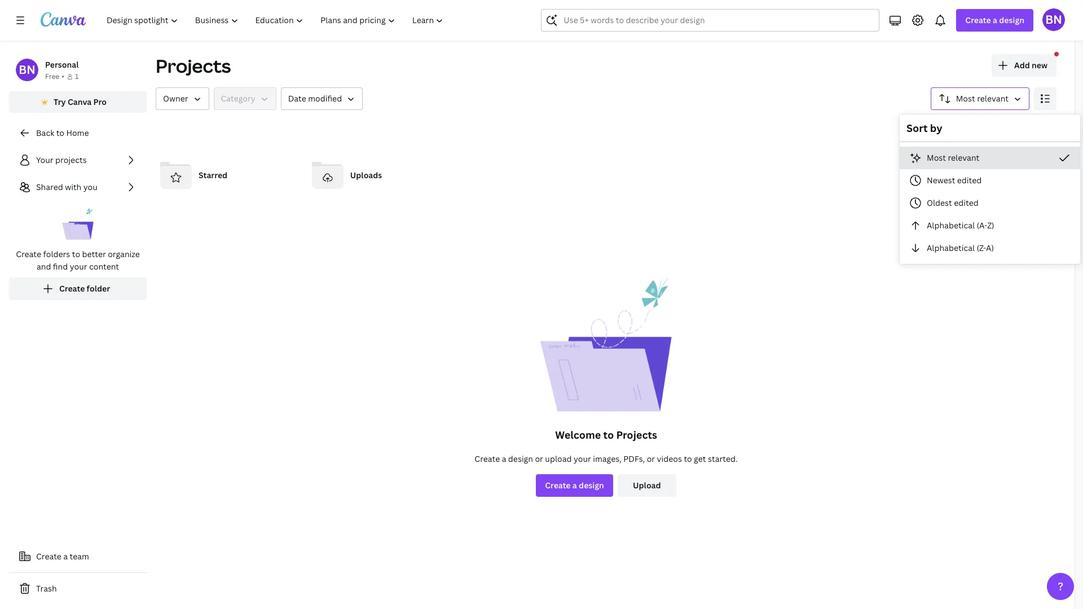 Task type: describe. For each thing, give the bounding box(es) containing it.
Date modified button
[[281, 87, 363, 110]]

alphabetical (z-a) button
[[900, 237, 1081, 260]]

date modified
[[288, 93, 342, 104]]

Category button
[[214, 87, 276, 110]]

alphabetical for alphabetical (z-a)
[[927, 243, 975, 253]]

a inside "button"
[[63, 551, 68, 562]]

back to home link
[[9, 122, 147, 144]]

modified
[[308, 93, 342, 104]]

to up images,
[[604, 428, 614, 442]]

oldest
[[927, 198, 953, 208]]

sort by list box
[[900, 147, 1081, 260]]

organize
[[108, 249, 140, 260]]

0 horizontal spatial projects
[[156, 54, 231, 78]]

design for create a design dropdown button
[[1000, 15, 1025, 25]]

add
[[1015, 60, 1030, 71]]

try
[[54, 97, 66, 107]]

team
[[70, 551, 89, 562]]

welcome to projects
[[555, 428, 657, 442]]

your inside create folders to better organize and find your content
[[70, 261, 87, 272]]

and
[[37, 261, 51, 272]]

welcome
[[555, 428, 601, 442]]

uploads
[[350, 170, 382, 181]]

folder
[[87, 283, 110, 294]]

create folder button
[[9, 278, 147, 300]]

create inside create a team "button"
[[36, 551, 61, 562]]

create folder
[[59, 283, 110, 294]]

a inside button
[[573, 480, 577, 491]]

to inside create folders to better organize and find your content
[[72, 249, 80, 260]]

get
[[694, 454, 706, 465]]

your
[[36, 155, 53, 165]]

newest
[[927, 175, 956, 186]]

ben nelson image for the 'ben nelson' element
[[16, 59, 38, 81]]

create inside create folder button
[[59, 283, 85, 294]]

create a design for create a design button
[[545, 480, 604, 491]]

design for create a design button
[[579, 480, 604, 491]]

free
[[45, 72, 59, 81]]

try canva pro
[[54, 97, 107, 107]]

a inside dropdown button
[[993, 15, 998, 25]]

personal
[[45, 59, 79, 70]]

uploads link
[[308, 155, 450, 196]]

most relevant inside sort by button
[[957, 93, 1009, 104]]

create inside create a design dropdown button
[[966, 15, 992, 25]]

back
[[36, 128, 54, 138]]

owner
[[163, 93, 188, 104]]

to left the get
[[684, 454, 692, 465]]

most inside sort by button
[[957, 93, 976, 104]]

(z-
[[977, 243, 987, 253]]

most relevant inside "button"
[[927, 152, 980, 163]]

alphabetical for alphabetical (a-z)
[[927, 220, 975, 231]]

(a-
[[977, 220, 988, 231]]

alphabetical (a-z) option
[[900, 214, 1081, 237]]

canva
[[68, 97, 92, 107]]

1 vertical spatial design
[[508, 454, 533, 465]]

add new button
[[992, 54, 1057, 77]]

create a team
[[36, 551, 89, 562]]

newest edited button
[[900, 169, 1081, 192]]

trash link
[[9, 578, 147, 601]]

starred link
[[156, 155, 298, 196]]

shared with you link
[[9, 176, 147, 199]]

Search search field
[[564, 10, 858, 31]]

create inside create a design button
[[545, 480, 571, 491]]

create a design button
[[957, 9, 1034, 32]]

1
[[75, 72, 79, 81]]

a)
[[987, 243, 995, 253]]

1 or from the left
[[535, 454, 544, 465]]

you
[[83, 182, 98, 192]]

by
[[931, 121, 943, 135]]

create a design or upload your images, pdfs, or videos to get started.
[[475, 454, 738, 465]]

try canva pro button
[[9, 91, 147, 113]]

1 horizontal spatial your
[[574, 454, 591, 465]]

oldest edited
[[927, 198, 979, 208]]

ben nelson element
[[16, 59, 38, 81]]



Task type: locate. For each thing, give the bounding box(es) containing it.
started.
[[708, 454, 738, 465]]

find
[[53, 261, 68, 272]]

0 vertical spatial alphabetical
[[927, 220, 975, 231]]

1 vertical spatial create a design
[[545, 480, 604, 491]]

0 horizontal spatial or
[[535, 454, 544, 465]]

alphabetical (z-a)
[[927, 243, 995, 253]]

most relevant option
[[900, 147, 1081, 169]]

0 vertical spatial most
[[957, 93, 976, 104]]

or
[[535, 454, 544, 465], [647, 454, 655, 465]]

1 vertical spatial relevant
[[948, 152, 980, 163]]

better
[[82, 249, 106, 260]]

1 vertical spatial your
[[574, 454, 591, 465]]

0 vertical spatial design
[[1000, 15, 1025, 25]]

most relevant button
[[900, 147, 1081, 169]]

images,
[[593, 454, 622, 465]]

1 vertical spatial most relevant
[[927, 152, 980, 163]]

a left upload
[[502, 454, 507, 465]]

relevant inside sort by button
[[978, 93, 1009, 104]]

1 vertical spatial edited
[[955, 198, 979, 208]]

edited up oldest edited
[[958, 175, 982, 186]]

Sort by button
[[931, 87, 1030, 110]]

top level navigation element
[[99, 9, 453, 32]]

create a design up add
[[966, 15, 1025, 25]]

0 horizontal spatial most
[[927, 152, 947, 163]]

z)
[[988, 220, 995, 231]]

1 horizontal spatial projects
[[617, 428, 657, 442]]

content
[[89, 261, 119, 272]]

create a design button
[[536, 475, 613, 497]]

0 horizontal spatial design
[[508, 454, 533, 465]]

projects up owner button
[[156, 54, 231, 78]]

a up add new dropdown button
[[993, 15, 998, 25]]

your
[[70, 261, 87, 272], [574, 454, 591, 465]]

design down create a design or upload your images, pdfs, or videos to get started.
[[579, 480, 604, 491]]

most
[[957, 93, 976, 104], [927, 152, 947, 163]]

1 vertical spatial alphabetical
[[927, 243, 975, 253]]

1 horizontal spatial create a design
[[966, 15, 1025, 25]]

edited for oldest edited
[[955, 198, 979, 208]]

Owner button
[[156, 87, 209, 110]]

your projects
[[36, 155, 87, 165]]

your right find in the top of the page
[[70, 261, 87, 272]]

ben nelson image
[[1043, 8, 1066, 31], [1043, 8, 1066, 31], [16, 59, 38, 81]]

create folders to better organize and find your content
[[16, 249, 140, 272]]

relevant down add new dropdown button
[[978, 93, 1009, 104]]

newest edited
[[927, 175, 982, 186]]

design
[[1000, 15, 1025, 25], [508, 454, 533, 465], [579, 480, 604, 491]]

design left bn dropdown button
[[1000, 15, 1025, 25]]

to
[[56, 128, 64, 138], [72, 249, 80, 260], [604, 428, 614, 442], [684, 454, 692, 465]]

date
[[288, 93, 306, 104]]

0 horizontal spatial create a design
[[545, 480, 604, 491]]

0 vertical spatial create a design
[[966, 15, 1025, 25]]

alphabetical down oldest edited
[[927, 220, 975, 231]]

your projects link
[[9, 149, 147, 172]]

projects
[[55, 155, 87, 165]]

create a design down upload
[[545, 480, 604, 491]]

0 horizontal spatial your
[[70, 261, 87, 272]]

pro
[[93, 97, 107, 107]]

pdfs,
[[624, 454, 645, 465]]

starred
[[199, 170, 228, 181]]

alphabetical
[[927, 220, 975, 231], [927, 243, 975, 253]]

None search field
[[541, 9, 880, 32]]

ben nelson image for bn dropdown button
[[1043, 8, 1066, 31]]

edited
[[958, 175, 982, 186], [955, 198, 979, 208]]

create
[[966, 15, 992, 25], [16, 249, 41, 260], [59, 283, 85, 294], [475, 454, 500, 465], [545, 480, 571, 491], [36, 551, 61, 562]]

0 vertical spatial projects
[[156, 54, 231, 78]]

2 or from the left
[[647, 454, 655, 465]]

a down create a design or upload your images, pdfs, or videos to get started.
[[573, 480, 577, 491]]

sort by
[[907, 121, 943, 135]]

your right upload
[[574, 454, 591, 465]]

shared
[[36, 182, 63, 192]]

1 horizontal spatial design
[[579, 480, 604, 491]]

upload
[[545, 454, 572, 465]]

trash
[[36, 584, 57, 594]]

back to home
[[36, 128, 89, 138]]

folders
[[43, 249, 70, 260]]

or left upload
[[535, 454, 544, 465]]

alphabetical (a-z) button
[[900, 214, 1081, 237]]

add new
[[1015, 60, 1048, 71]]

1 alphabetical from the top
[[927, 220, 975, 231]]

1 horizontal spatial or
[[647, 454, 655, 465]]

with
[[65, 182, 81, 192]]

0 vertical spatial most relevant
[[957, 93, 1009, 104]]

a
[[993, 15, 998, 25], [502, 454, 507, 465], [573, 480, 577, 491], [63, 551, 68, 562]]

relevant up newest edited
[[948, 152, 980, 163]]

1 vertical spatial most
[[927, 152, 947, 163]]

relevant inside "button"
[[948, 152, 980, 163]]

alphabetical (a-z)
[[927, 220, 995, 231]]

free •
[[45, 72, 64, 81]]

design inside button
[[579, 480, 604, 491]]

create a design inside dropdown button
[[966, 15, 1025, 25]]

most inside "button"
[[927, 152, 947, 163]]

shared with you
[[36, 182, 98, 192]]

sort
[[907, 121, 928, 135]]

create a design
[[966, 15, 1025, 25], [545, 480, 604, 491]]

0 vertical spatial your
[[70, 261, 87, 272]]

0 vertical spatial edited
[[958, 175, 982, 186]]

create a team button
[[9, 546, 147, 568]]

create inside create folders to better organize and find your content
[[16, 249, 41, 260]]

projects
[[156, 54, 231, 78], [617, 428, 657, 442]]

relevant
[[978, 93, 1009, 104], [948, 152, 980, 163]]

a left "team"
[[63, 551, 68, 562]]

create a design for create a design dropdown button
[[966, 15, 1025, 25]]

most relevant up newest edited
[[927, 152, 980, 163]]

most relevant
[[957, 93, 1009, 104], [927, 152, 980, 163]]

2 horizontal spatial design
[[1000, 15, 1025, 25]]

list containing your projects
[[9, 149, 147, 300]]

•
[[62, 72, 64, 81]]

category
[[221, 93, 255, 104]]

edited for newest edited
[[958, 175, 982, 186]]

create a design inside button
[[545, 480, 604, 491]]

to right back
[[56, 128, 64, 138]]

upload
[[633, 480, 661, 491]]

home
[[66, 128, 89, 138]]

bn button
[[1043, 8, 1066, 31]]

newest edited option
[[900, 169, 1081, 192]]

to left better
[[72, 249, 80, 260]]

videos
[[657, 454, 682, 465]]

edited up alphabetical (a-z)
[[955, 198, 979, 208]]

design inside dropdown button
[[1000, 15, 1025, 25]]

oldest edited option
[[900, 192, 1081, 214]]

list
[[9, 149, 147, 300]]

1 vertical spatial projects
[[617, 428, 657, 442]]

upload button
[[618, 475, 677, 497]]

0 vertical spatial relevant
[[978, 93, 1009, 104]]

or right the pdfs,
[[647, 454, 655, 465]]

most relevant down add new dropdown button
[[957, 93, 1009, 104]]

projects up the pdfs,
[[617, 428, 657, 442]]

1 horizontal spatial most
[[957, 93, 976, 104]]

2 alphabetical from the top
[[927, 243, 975, 253]]

design left upload
[[508, 454, 533, 465]]

new
[[1032, 60, 1048, 71]]

oldest edited button
[[900, 192, 1081, 214]]

alphabetical down alphabetical (a-z)
[[927, 243, 975, 253]]

2 vertical spatial design
[[579, 480, 604, 491]]

alphabetical (z-a) option
[[900, 237, 1081, 260]]



Task type: vqa. For each thing, say whether or not it's contained in the screenshot.
11 corresponding to Flyer (Portrait 8.5 × 11 in)
no



